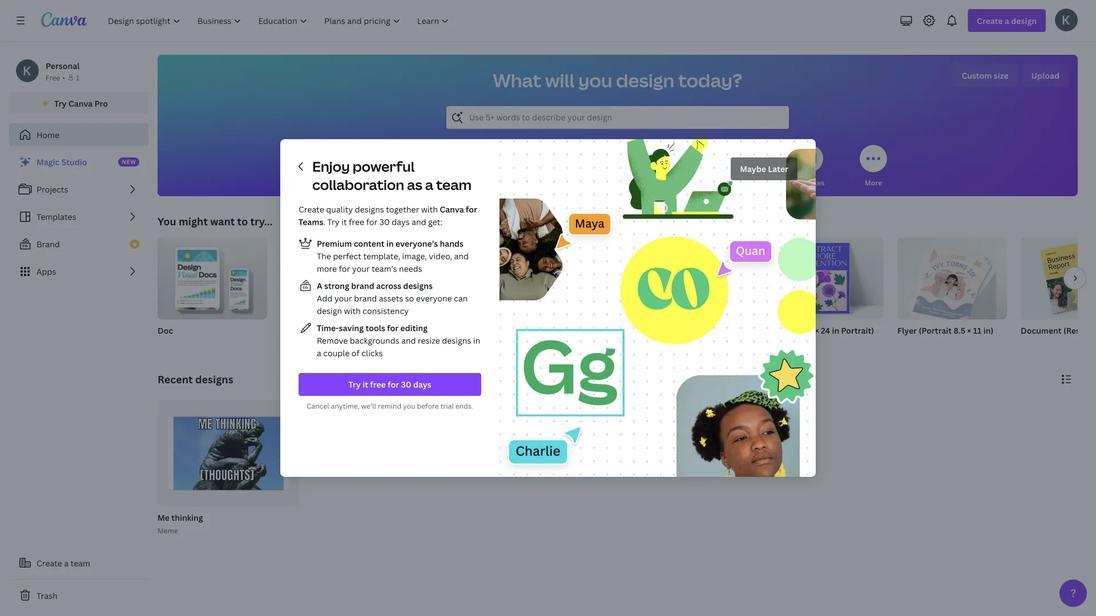 Task type: vqa. For each thing, say whether or not it's contained in the screenshot.
Thinking
yes



Task type: describe. For each thing, give the bounding box(es) containing it.
maybe
[[740, 164, 766, 174]]

group for document (respons
[[1021, 237, 1096, 320]]

collaboration
[[312, 176, 404, 194]]

before
[[417, 402, 439, 411]]

presentations
[[531, 178, 577, 187]]

you inside button
[[362, 178, 374, 187]]

for inside premium content in everyone's hands the perfect template, image, video, and more for your team's needs
[[339, 263, 350, 274]]

document (responsive) group
[[1021, 237, 1096, 351]]

canva inside canva for teams
[[440, 204, 464, 215]]

video,
[[429, 251, 452, 262]]

remind
[[378, 402, 401, 411]]

group for whiteboard
[[281, 237, 390, 320]]

what will you design today?
[[493, 68, 742, 93]]

post
[[692, 325, 709, 336]]

(portrait
[[919, 325, 952, 336]]

try canva pro
[[54, 98, 108, 109]]

meme
[[158, 526, 178, 536]]

what
[[493, 68, 542, 93]]

a inside time-saving tools for editing remove backgrounds and resize designs in a couple of clicks
[[317, 348, 321, 359]]

for inside canva for teams
[[466, 204, 477, 215]]

in inside "group"
[[832, 325, 839, 336]]

designs up the . try it free for 30 days and get:
[[355, 204, 384, 215]]

free inside button
[[370, 379, 386, 390]]

and inside premium content in everyone's hands the perfect template, image, video, and more for your team's needs
[[454, 251, 469, 262]]

11
[[973, 325, 982, 336]]

create a team
[[37, 558, 90, 569]]

products
[[739, 178, 770, 187]]

new
[[122, 158, 136, 166]]

premium content in everyone's hands the perfect template, image, video, and more for your team's needs
[[317, 238, 469, 274]]

(18
[[801, 325, 813, 336]]

for down create quality designs together with
[[366, 217, 378, 227]]

flyer (portrait 8.5 × 11 in)
[[897, 325, 994, 336]]

we'll
[[361, 402, 376, 411]]

resize
[[418, 335, 440, 346]]

a inside button
[[64, 558, 69, 569]]

1 vertical spatial brand
[[354, 293, 377, 304]]

social media button
[[596, 137, 639, 196]]

canva for teams
[[299, 204, 477, 227]]

together
[[386, 204, 419, 215]]

0 vertical spatial you
[[578, 68, 612, 93]]

instagram
[[651, 325, 690, 336]]

cancel
[[307, 402, 329, 411]]

. try it free for 30 days and get:
[[323, 217, 442, 227]]

print
[[721, 178, 738, 187]]

1 horizontal spatial you
[[403, 402, 415, 411]]

maybe later button
[[731, 158, 798, 180]]

poster (18 × 24 in portrait)
[[774, 325, 874, 336]]

editing
[[400, 323, 428, 334]]

across
[[376, 281, 401, 291]]

video
[[527, 325, 550, 336]]

hands
[[440, 238, 464, 249]]

magic studio
[[37, 157, 87, 168]]

•
[[62, 73, 65, 82]]

recent designs
[[158, 372, 233, 386]]

try for try it free for 30 days
[[348, 379, 361, 390]]

for you button
[[348, 137, 376, 196]]

can
[[454, 293, 468, 304]]

anytime,
[[331, 402, 359, 411]]

30 inside button
[[401, 379, 411, 390]]

more button
[[860, 137, 887, 196]]

group for presentation (16:9)
[[404, 237, 514, 320]]

× inside group
[[967, 325, 971, 336]]

24
[[821, 325, 830, 336]]

it inside button
[[363, 379, 368, 390]]

personal
[[46, 60, 80, 71]]

for you
[[349, 178, 374, 187]]

perfect
[[333, 251, 361, 262]]

for inside time-saving tools for editing remove backgrounds and resize designs in a couple of clicks
[[387, 323, 399, 334]]

1 horizontal spatial try
[[327, 217, 339, 227]]

create for create a team
[[37, 558, 62, 569]]

(16:9)
[[456, 325, 478, 336]]

quality
[[326, 204, 353, 215]]

poster
[[774, 325, 799, 336]]

brand link
[[9, 233, 148, 256]]

you
[[158, 214, 176, 228]]

designs inside time-saving tools for editing remove backgrounds and resize designs in a couple of clicks
[[442, 335, 471, 346]]

everyone's
[[396, 238, 438, 249]]

in inside premium content in everyone's hands the perfect template, image, video, and more for your team's needs
[[386, 238, 394, 249]]

instagram post (square) group
[[651, 237, 760, 351]]

templates link
[[9, 206, 148, 228]]

and for . try it free for 30 days and get:
[[412, 217, 426, 227]]

will
[[545, 68, 575, 93]]

home
[[37, 129, 59, 140]]

websites
[[794, 178, 825, 187]]

team inside button
[[71, 558, 90, 569]]

free •
[[46, 73, 65, 82]]

whiteboard group
[[281, 237, 390, 351]]

time-
[[317, 323, 339, 334]]

teams
[[299, 217, 323, 227]]

1
[[76, 73, 79, 82]]

free
[[46, 73, 60, 82]]

image,
[[402, 251, 427, 262]]

group for flyer (portrait 8.5 × 11 in)
[[897, 237, 1007, 323]]

today?
[[678, 68, 742, 93]]

get:
[[428, 217, 442, 227]]

design inside a strong brand across designs add your brand assets so everyone can design with consistency
[[317, 306, 342, 317]]



Task type: locate. For each thing, give the bounding box(es) containing it.
try up anytime,
[[348, 379, 361, 390]]

flyer (portrait 8.5 × 11 in) group
[[897, 237, 1007, 351]]

2 vertical spatial and
[[401, 335, 416, 346]]

with up get:
[[421, 204, 438, 215]]

0 horizontal spatial a
[[64, 558, 69, 569]]

0 horizontal spatial 30
[[379, 217, 390, 227]]

apps
[[37, 266, 56, 277]]

1 vertical spatial 30
[[401, 379, 411, 390]]

and down editing
[[401, 335, 416, 346]]

a
[[425, 176, 433, 194], [317, 348, 321, 359], [64, 558, 69, 569]]

3 group from the left
[[404, 237, 514, 320]]

you right will
[[578, 68, 612, 93]]

videos button
[[668, 137, 695, 196]]

1 vertical spatial a
[[317, 348, 321, 359]]

create up trash
[[37, 558, 62, 569]]

presentation (16:9)
[[404, 325, 478, 336]]

designs inside a strong brand across designs add your brand assets so everyone can design with consistency
[[403, 281, 433, 291]]

instagram post (square)
[[651, 325, 744, 336]]

portrait)
[[841, 325, 874, 336]]

1 horizontal spatial days
[[413, 379, 431, 390]]

2 horizontal spatial in
[[832, 325, 839, 336]]

document (respons
[[1021, 325, 1096, 336]]

0 horizontal spatial list
[[9, 151, 148, 283]]

clicks
[[362, 348, 383, 359]]

brand up consistency in the left of the page
[[354, 293, 377, 304]]

magic
[[37, 157, 60, 168]]

the
[[317, 251, 331, 262]]

8 group from the left
[[1021, 237, 1096, 320]]

0 horizontal spatial in
[[386, 238, 394, 249]]

social
[[596, 178, 617, 187]]

1 horizontal spatial 30
[[401, 379, 411, 390]]

template,
[[363, 251, 400, 262]]

1 vertical spatial your
[[334, 293, 352, 304]]

0 horizontal spatial try
[[54, 98, 67, 109]]

team up 'trash' link
[[71, 558, 90, 569]]

days
[[392, 217, 410, 227], [413, 379, 431, 390]]

and for time-saving tools for editing remove backgrounds and resize designs in a couple of clicks
[[401, 335, 416, 346]]

a inside enjoy powerful collaboration as a team
[[425, 176, 433, 194]]

1 vertical spatial and
[[454, 251, 469, 262]]

brand right 'strong'
[[351, 281, 374, 291]]

videos
[[670, 178, 693, 187]]

pro
[[95, 98, 108, 109]]

list containing magic studio
[[9, 151, 148, 283]]

1 horizontal spatial with
[[421, 204, 438, 215]]

team
[[436, 176, 472, 194], [71, 558, 90, 569]]

for up cancel anytime, we'll remind you before trial ends.
[[388, 379, 399, 390]]

in inside time-saving tools for editing remove backgrounds and resize designs in a couple of clicks
[[473, 335, 480, 346]]

0 horizontal spatial with
[[344, 306, 361, 317]]

team inside enjoy powerful collaboration as a team
[[436, 176, 472, 194]]

and down hands
[[454, 251, 469, 262]]

designs
[[355, 204, 384, 215], [403, 281, 433, 291], [442, 335, 471, 346], [195, 372, 233, 386]]

0 vertical spatial your
[[352, 263, 370, 274]]

a
[[317, 281, 322, 291]]

media
[[618, 178, 639, 187]]

for inside button
[[388, 379, 399, 390]]

canva up get:
[[440, 204, 464, 215]]

days inside try it free for 30 days button
[[413, 379, 431, 390]]

saving
[[339, 323, 364, 334]]

1 horizontal spatial design
[[616, 68, 674, 93]]

home link
[[9, 123, 148, 146]]

1 group from the left
[[158, 237, 267, 320]]

0 vertical spatial brand
[[351, 281, 374, 291]]

for
[[349, 178, 360, 187]]

enjoy powerful collaboration as a team
[[312, 157, 472, 194]]

1 vertical spatial with
[[344, 306, 361, 317]]

None search field
[[446, 106, 789, 129]]

your down perfect
[[352, 263, 370, 274]]

free
[[349, 217, 364, 227], [370, 379, 386, 390]]

with
[[421, 204, 438, 215], [344, 306, 361, 317]]

1 vertical spatial you
[[362, 178, 374, 187]]

a right as in the top of the page
[[425, 176, 433, 194]]

try...
[[250, 214, 273, 228]]

designs right recent
[[195, 372, 233, 386]]

group for video
[[527, 237, 637, 320]]

2 horizontal spatial you
[[578, 68, 612, 93]]

0 vertical spatial a
[[425, 176, 433, 194]]

1 × from the left
[[815, 325, 819, 336]]

0 vertical spatial it
[[341, 217, 347, 227]]

1 horizontal spatial in
[[473, 335, 480, 346]]

websites button
[[794, 137, 825, 196]]

0 vertical spatial with
[[421, 204, 438, 215]]

trial
[[440, 402, 454, 411]]

your inside a strong brand across designs add your brand assets so everyone can design with consistency
[[334, 293, 352, 304]]

for right the tools in the left of the page
[[387, 323, 399, 334]]

try inside button
[[54, 98, 67, 109]]

video group
[[527, 237, 637, 351]]

1 horizontal spatial team
[[436, 176, 472, 194]]

1 horizontal spatial create
[[299, 204, 324, 215]]

of
[[352, 348, 360, 359]]

×
[[815, 325, 819, 336], [967, 325, 971, 336]]

as
[[407, 176, 422, 194]]

your inside premium content in everyone's hands the perfect template, image, video, and more for your team's needs
[[352, 263, 370, 274]]

days up before
[[413, 379, 431, 390]]

in)
[[984, 325, 994, 336]]

2 horizontal spatial a
[[425, 176, 433, 194]]

later
[[768, 164, 788, 174]]

0 horizontal spatial days
[[392, 217, 410, 227]]

ends.
[[455, 402, 473, 411]]

free up we'll
[[370, 379, 386, 390]]

create inside button
[[37, 558, 62, 569]]

30 down create quality designs together with
[[379, 217, 390, 227]]

0 horizontal spatial it
[[341, 217, 347, 227]]

assets
[[379, 293, 403, 304]]

top level navigation element
[[100, 9, 459, 32]]

consistency
[[363, 306, 409, 317]]

2 vertical spatial a
[[64, 558, 69, 569]]

2 × from the left
[[967, 325, 971, 336]]

1 vertical spatial it
[[363, 379, 368, 390]]

your down 'strong'
[[334, 293, 352, 304]]

team right docs
[[436, 176, 472, 194]]

0 vertical spatial team
[[436, 176, 472, 194]]

0 vertical spatial free
[[349, 217, 364, 227]]

create for create quality designs together with
[[299, 204, 324, 215]]

poster (18 × 24 in portrait) group
[[774, 237, 884, 351]]

0 vertical spatial days
[[392, 217, 410, 227]]

try down •
[[54, 98, 67, 109]]

design
[[616, 68, 674, 93], [317, 306, 342, 317]]

studio
[[61, 157, 87, 168]]

with inside a strong brand across designs add your brand assets so everyone can design with consistency
[[344, 306, 361, 317]]

it down "quality"
[[341, 217, 347, 227]]

1 vertical spatial team
[[71, 558, 90, 569]]

doc group
[[158, 237, 267, 351]]

2 horizontal spatial try
[[348, 379, 361, 390]]

1 horizontal spatial list
[[299, 237, 481, 360]]

trash
[[37, 591, 57, 601]]

projects
[[37, 184, 68, 195]]

for down the whiteboards
[[466, 204, 477, 215]]

canva inside try canva pro button
[[68, 98, 93, 109]]

0 vertical spatial canva
[[68, 98, 93, 109]]

4 group from the left
[[527, 237, 637, 320]]

group for instagram post (square)
[[651, 237, 760, 320]]

me thinking button
[[158, 511, 203, 525]]

and left get:
[[412, 217, 426, 227]]

5 group from the left
[[651, 237, 760, 320]]

list containing premium content in everyone's hands
[[299, 237, 481, 360]]

and inside time-saving tools for editing remove backgrounds and resize designs in a couple of clicks
[[401, 335, 416, 346]]

1 vertical spatial try
[[327, 217, 339, 227]]

presentations button
[[531, 137, 577, 196]]

30 up cancel anytime, we'll remind you before trial ends.
[[401, 379, 411, 390]]

2 group from the left
[[281, 237, 390, 320]]

presentation
[[404, 325, 454, 336]]

1 vertical spatial free
[[370, 379, 386, 390]]

canva
[[68, 98, 93, 109], [440, 204, 464, 215]]

in up template,
[[386, 238, 394, 249]]

flyer
[[897, 325, 917, 336]]

apps link
[[9, 260, 148, 283]]

group for doc
[[158, 237, 267, 320]]

1 vertical spatial days
[[413, 379, 431, 390]]

1 horizontal spatial ×
[[967, 325, 971, 336]]

trash link
[[9, 585, 148, 607]]

days down together
[[392, 217, 410, 227]]

a left couple
[[317, 348, 321, 359]]

free down create quality designs together with
[[349, 217, 364, 227]]

0 vertical spatial design
[[616, 68, 674, 93]]

create
[[299, 204, 324, 215], [37, 558, 62, 569]]

document
[[1021, 325, 1062, 336]]

whiteboards
[[469, 178, 511, 187]]

for down perfect
[[339, 263, 350, 274]]

designs right resize on the left bottom of page
[[442, 335, 471, 346]]

group
[[158, 237, 267, 320], [281, 237, 390, 320], [404, 237, 514, 320], [527, 237, 637, 320], [651, 237, 760, 320], [774, 237, 884, 320], [897, 237, 1007, 323], [1021, 237, 1096, 320]]

× inside "group"
[[815, 325, 819, 336]]

more
[[865, 178, 882, 187]]

try it free for 30 days
[[348, 379, 431, 390]]

0 horizontal spatial you
[[362, 178, 374, 187]]

with up saving
[[344, 306, 361, 317]]

1 horizontal spatial it
[[363, 379, 368, 390]]

group for poster (18 × 24 in portrait)
[[774, 237, 884, 320]]

list
[[9, 151, 148, 283], [299, 237, 481, 360]]

try right .
[[327, 217, 339, 227]]

0 horizontal spatial canva
[[68, 98, 93, 109]]

you right for
[[362, 178, 374, 187]]

0 vertical spatial create
[[299, 204, 324, 215]]

add
[[317, 293, 332, 304]]

whiteboards button
[[469, 137, 511, 196]]

cancel anytime, we'll remind you before trial ends.
[[307, 402, 473, 411]]

try for try canva pro
[[54, 98, 67, 109]]

in right resize on the left bottom of page
[[473, 335, 480, 346]]

1 vertical spatial design
[[317, 306, 342, 317]]

× left 11
[[967, 325, 971, 336]]

you might want to try...
[[158, 214, 273, 228]]

0 horizontal spatial free
[[349, 217, 364, 227]]

designs up so
[[403, 281, 433, 291]]

1 horizontal spatial free
[[370, 379, 386, 390]]

0 horizontal spatial ×
[[815, 325, 819, 336]]

a up 'trash' link
[[64, 558, 69, 569]]

× left 24
[[815, 325, 819, 336]]

templates
[[37, 212, 76, 222]]

try inside button
[[348, 379, 361, 390]]

tools
[[366, 323, 385, 334]]

1 horizontal spatial a
[[317, 348, 321, 359]]

it up we'll
[[363, 379, 368, 390]]

0 horizontal spatial design
[[317, 306, 342, 317]]

1 vertical spatial canva
[[440, 204, 464, 215]]

me thinking meme
[[158, 513, 203, 536]]

team's
[[372, 263, 397, 274]]

more
[[317, 263, 337, 274]]

2 vertical spatial you
[[403, 402, 415, 411]]

recent
[[158, 372, 193, 386]]

backgrounds
[[350, 335, 399, 346]]

docs
[[418, 178, 434, 187]]

canva left 'pro'
[[68, 98, 93, 109]]

presentation (16:9) group
[[404, 237, 514, 351]]

me
[[158, 513, 170, 523]]

everyone
[[416, 293, 452, 304]]

1 horizontal spatial canva
[[440, 204, 464, 215]]

time-saving tools for editing remove backgrounds and resize designs in a couple of clicks
[[317, 323, 480, 359]]

social media
[[596, 178, 639, 187]]

create a team button
[[9, 552, 148, 575]]

7 group from the left
[[897, 237, 1007, 323]]

strong
[[324, 281, 349, 291]]

1 vertical spatial create
[[37, 558, 62, 569]]

6 group from the left
[[774, 237, 884, 320]]

0 horizontal spatial create
[[37, 558, 62, 569]]

you left before
[[403, 402, 415, 411]]

create quality designs together with
[[299, 204, 440, 215]]

couple
[[323, 348, 350, 359]]

0 vertical spatial and
[[412, 217, 426, 227]]

0 vertical spatial 30
[[379, 217, 390, 227]]

in right 24
[[832, 325, 839, 336]]

0 horizontal spatial team
[[71, 558, 90, 569]]

create up teams
[[299, 204, 324, 215]]

0 vertical spatial try
[[54, 98, 67, 109]]

2 vertical spatial try
[[348, 379, 361, 390]]

(square)
[[711, 325, 744, 336]]



